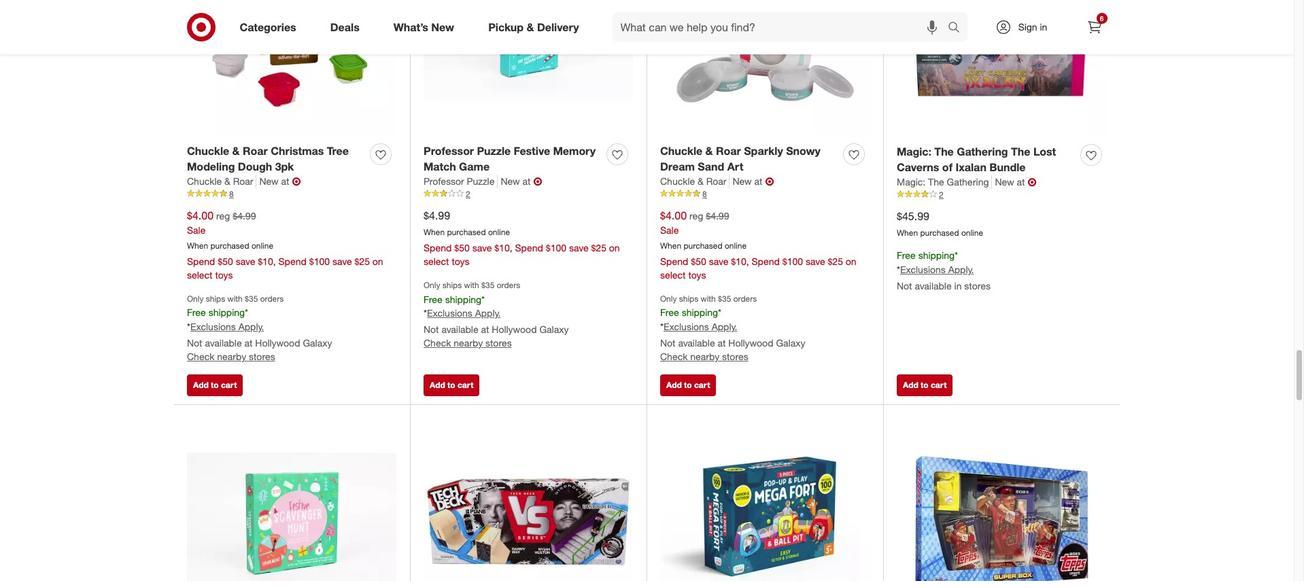 Task type: locate. For each thing, give the bounding box(es) containing it.
2 horizontal spatial only ships with $35 orders free shipping * * exclusions apply. not available at hollywood galaxy check nearby stores
[[660, 294, 805, 363]]

$4.99 down dough
[[233, 210, 256, 221]]

in right the 'sign'
[[1040, 21, 1047, 33]]

2
[[466, 189, 470, 199], [939, 189, 944, 200]]

0 horizontal spatial chuckle & roar new at ¬
[[187, 174, 301, 188]]

0 horizontal spatial reg
[[216, 210, 230, 221]]

2 link
[[424, 188, 633, 200], [897, 189, 1107, 201]]

apply.
[[948, 264, 974, 276], [475, 308, 501, 319], [238, 321, 264, 333], [712, 321, 737, 333]]

4 add to cart from the left
[[903, 380, 947, 390]]

professor puzzle new at ¬
[[424, 174, 542, 188]]

free
[[897, 250, 916, 261], [424, 293, 443, 305], [187, 307, 206, 319], [660, 307, 679, 319]]

toys for chuckle & roar christmas tree modeling dough 3pk
[[215, 270, 233, 281]]

professor
[[424, 144, 474, 158], [424, 175, 464, 187]]

what's
[[394, 20, 428, 34]]

the up of
[[935, 145, 954, 158]]

6
[[1100, 14, 1104, 22]]

magic: for magic: the gathering the lost caverns of ixalan bundle
[[897, 145, 932, 158]]

not
[[897, 280, 912, 292], [424, 324, 439, 335], [187, 338, 202, 349], [660, 338, 676, 349]]

$45.99 when purchased online
[[897, 209, 983, 238]]

available
[[915, 280, 952, 292], [442, 324, 478, 335], [205, 338, 242, 349], [678, 338, 715, 349]]

2 link for at
[[897, 189, 1107, 201]]

to for modeling
[[211, 380, 219, 390]]

only
[[424, 280, 440, 291], [187, 294, 204, 304], [660, 294, 677, 304]]

1 reg from the left
[[216, 210, 230, 221]]

reg
[[216, 210, 230, 221], [689, 210, 703, 221]]

1 magic: from the top
[[897, 145, 932, 158]]

2 horizontal spatial $50
[[691, 256, 706, 268]]

$4.99 down professor puzzle link
[[424, 209, 450, 222]]

1 vertical spatial gathering
[[947, 176, 989, 187]]

2 reg from the left
[[689, 210, 703, 221]]

3 to from the left
[[684, 380, 692, 390]]

1 horizontal spatial $35
[[482, 280, 495, 291]]

2 add from the left
[[430, 380, 445, 390]]

add to cart for dream
[[666, 380, 710, 390]]

add to cart button for modeling
[[187, 375, 243, 396]]

2 down professor puzzle link
[[466, 189, 470, 199]]

*
[[955, 250, 958, 261], [897, 264, 900, 276], [482, 293, 485, 305], [245, 307, 248, 319], [718, 307, 722, 319], [424, 308, 427, 319], [187, 321, 190, 333], [660, 321, 664, 333]]

2 horizontal spatial hollywood
[[729, 338, 774, 349]]

0 horizontal spatial hollywood
[[255, 338, 300, 349]]

the for caverns
[[935, 145, 954, 158]]

magic: inside magic: the gathering the lost caverns of ixalan bundle
[[897, 145, 932, 158]]

2 horizontal spatial orders
[[734, 294, 757, 304]]

$4.99
[[424, 209, 450, 222], [233, 210, 256, 221], [706, 210, 729, 221]]

&
[[527, 20, 534, 34], [232, 144, 240, 158], [706, 144, 713, 158], [224, 175, 230, 187], [698, 175, 704, 187]]

1 add to cart from the left
[[193, 380, 237, 390]]

1 horizontal spatial check nearby stores button
[[424, 337, 512, 350]]

puzzle inside professor puzzle new at ¬
[[467, 175, 495, 187]]

professor for professor puzzle festive memory match game
[[424, 144, 474, 158]]

magic: the gathering new at ¬
[[897, 175, 1037, 189]]

ships
[[443, 280, 462, 291], [206, 294, 225, 304], [679, 294, 699, 304]]

chuckle
[[187, 144, 229, 158], [660, 144, 703, 158], [187, 175, 222, 187], [660, 175, 695, 187]]

2 horizontal spatial nearby
[[690, 351, 720, 363]]

not for chuckle & roar christmas tree modeling dough 3pk
[[187, 338, 202, 349]]

1 horizontal spatial only ships with $35 orders free shipping * * exclusions apply. not available at hollywood galaxy check nearby stores
[[424, 280, 569, 349]]

1 horizontal spatial $4.99
[[424, 209, 450, 222]]

2 link for ¬
[[424, 188, 633, 200]]

in inside free shipping * * exclusions apply. not available in stores
[[954, 280, 962, 292]]

0 horizontal spatial in
[[954, 280, 962, 292]]

1 horizontal spatial reg
[[689, 210, 703, 221]]

shipping inside free shipping * * exclusions apply. not available in stores
[[918, 250, 955, 261]]

stores for chuckle & roar christmas tree modeling dough 3pk
[[249, 351, 275, 363]]

2 add to cart button from the left
[[424, 375, 480, 396]]

at
[[281, 175, 289, 187], [523, 175, 531, 187], [754, 175, 763, 187], [1017, 176, 1025, 187], [481, 324, 489, 335], [244, 338, 253, 349], [718, 338, 726, 349]]

0 horizontal spatial only ships with $35 orders free shipping * * exclusions apply. not available at hollywood galaxy check nearby stores
[[187, 294, 332, 363]]

sale down dream
[[660, 224, 679, 236]]

1 vertical spatial in
[[954, 280, 962, 292]]

3 cart from the left
[[694, 380, 710, 390]]

2 horizontal spatial galaxy
[[776, 338, 805, 349]]

select for chuckle & roar sparkly snowy dream sand art
[[660, 270, 686, 281]]

purchased inside $45.99 when purchased online
[[920, 227, 959, 238]]

2 horizontal spatial with
[[701, 294, 716, 304]]

the inside magic: the gathering new at ¬
[[928, 176, 944, 187]]

chuckle & roar christmas tree modeling dough 3pk link
[[187, 143, 364, 174]]

new inside professor puzzle new at ¬
[[501, 175, 520, 187]]

only ships with $35 orders free shipping * * exclusions apply. not available at hollywood galaxy check nearby stores
[[424, 280, 569, 349], [187, 294, 332, 363], [660, 294, 805, 363]]

$4.00 reg $4.99 sale when purchased online spend $50 save $10, spend $100 save $25 on select toys
[[187, 209, 383, 281], [660, 209, 857, 281]]

2 horizontal spatial check nearby stores button
[[660, 350, 748, 364]]

tech deck danny way & nyjah huston vs series x-connect playset image
[[424, 418, 633, 581], [424, 418, 633, 581]]

8 link down 3pk
[[187, 188, 396, 200]]

puzzle inside "professor puzzle festive memory match game"
[[477, 144, 511, 158]]

gathering inside magic: the gathering the lost caverns of ixalan bundle
[[957, 145, 1008, 158]]

modeling
[[187, 160, 235, 173]]

shipping for professor puzzle festive memory match game
[[445, 293, 482, 305]]

shipping
[[918, 250, 955, 261], [445, 293, 482, 305], [209, 307, 245, 319], [682, 307, 718, 319]]

8 down sand
[[702, 189, 707, 199]]

gathering for new
[[947, 176, 989, 187]]

8 down modeling
[[229, 189, 234, 199]]

what's new link
[[382, 12, 471, 42]]

$4.00
[[187, 209, 214, 222], [660, 209, 687, 222]]

cart for game
[[458, 380, 474, 390]]

1 vertical spatial puzzle
[[467, 175, 495, 187]]

1 horizontal spatial toys
[[452, 256, 470, 268]]

0 horizontal spatial $50
[[218, 256, 233, 268]]

cart
[[221, 380, 237, 390], [458, 380, 474, 390], [694, 380, 710, 390], [931, 380, 947, 390]]

roar down dough
[[233, 175, 253, 187]]

2 magic: from the top
[[897, 176, 926, 187]]

0 horizontal spatial sale
[[187, 224, 206, 236]]

6 link
[[1080, 12, 1109, 42]]

1 chuckle & roar new at ¬ from the left
[[187, 174, 301, 188]]

check nearby stores button for game
[[424, 337, 512, 350]]

$10,
[[495, 242, 512, 254], [258, 256, 276, 268], [731, 256, 749, 268]]

8 for sand
[[702, 189, 707, 199]]

check nearby stores button
[[424, 337, 512, 350], [187, 350, 275, 364], [660, 350, 748, 364]]

new inside magic: the gathering new at ¬
[[995, 176, 1014, 187]]

1 to from the left
[[211, 380, 219, 390]]

online
[[488, 227, 510, 237], [961, 227, 983, 238], [252, 240, 273, 251], [725, 240, 747, 251]]

magic: up caverns
[[897, 145, 932, 158]]

1 horizontal spatial 2
[[939, 189, 944, 200]]

not for chuckle & roar sparkly snowy dream sand art
[[660, 338, 676, 349]]

stores inside free shipping * * exclusions apply. not available in stores
[[964, 280, 991, 292]]

1 sale from the left
[[187, 224, 206, 236]]

chuckle & roar new at ¬
[[187, 174, 301, 188], [660, 174, 774, 188]]

gathering inside magic: the gathering new at ¬
[[947, 176, 989, 187]]

¬ down lost
[[1028, 175, 1037, 189]]

stores
[[964, 280, 991, 292], [486, 338, 512, 349], [249, 351, 275, 363], [722, 351, 748, 363]]

to for game
[[448, 380, 455, 390]]

$35 for modeling
[[245, 294, 258, 304]]

new down dough
[[259, 175, 279, 187]]

2 horizontal spatial $25
[[828, 256, 843, 268]]

purchased inside $4.99 when purchased online spend $50 save $10, spend $100 save $25 on select toys
[[447, 227, 486, 237]]

to for caverns
[[921, 380, 929, 390]]

2 chuckle & roar link from the left
[[660, 174, 730, 188]]

2 horizontal spatial only
[[660, 294, 677, 304]]

4 cart from the left
[[931, 380, 947, 390]]

not inside free shipping * * exclusions apply. not available in stores
[[897, 280, 912, 292]]

2 down magic: the gathering link at the right of the page
[[939, 189, 944, 200]]

8 link for art
[[660, 188, 870, 200]]

only for chuckle & roar sparkly snowy dream sand art
[[660, 294, 677, 304]]

not for professor puzzle festive memory match game
[[424, 324, 439, 335]]

puzzle down game
[[467, 175, 495, 187]]

1 horizontal spatial on
[[609, 242, 620, 254]]

galaxy for chuckle & roar sparkly snowy dream sand art
[[776, 338, 805, 349]]

8 link
[[187, 188, 396, 200], [660, 188, 870, 200]]

galaxy
[[540, 324, 569, 335], [303, 338, 332, 349], [776, 338, 805, 349]]

chuckle & roar link down sand
[[660, 174, 730, 188]]

1 $4.00 from the left
[[187, 209, 214, 222]]

reg down sand
[[689, 210, 703, 221]]

professor puzzle festive memory match game image
[[424, 0, 633, 136], [424, 0, 633, 136]]

1 chuckle & roar link from the left
[[187, 174, 257, 188]]

professor puzzle festive scavenger hunt game image
[[187, 418, 396, 581], [187, 418, 396, 581]]

add to cart
[[193, 380, 237, 390], [430, 380, 474, 390], [666, 380, 710, 390], [903, 380, 947, 390]]

8
[[229, 189, 234, 199], [702, 189, 707, 199]]

1 horizontal spatial orders
[[497, 280, 520, 291]]

1 vertical spatial professor
[[424, 175, 464, 187]]

1 horizontal spatial only
[[424, 280, 440, 291]]

cart for modeling
[[221, 380, 237, 390]]

$35 for game
[[482, 280, 495, 291]]

2 link down bundle at the right top of the page
[[897, 189, 1107, 201]]

free for chuckle & roar christmas tree modeling dough 3pk
[[187, 307, 206, 319]]

0 horizontal spatial $35
[[245, 294, 258, 304]]

exclusions for chuckle & roar sparkly snowy dream sand art
[[664, 321, 709, 333]]

0 horizontal spatial check
[[187, 351, 215, 363]]

chuckle & roar new at ¬ down sand
[[660, 174, 774, 188]]

1 horizontal spatial chuckle & roar new at ¬
[[660, 174, 774, 188]]

toys inside $4.99 when purchased online spend $50 save $10, spend $100 save $25 on select toys
[[452, 256, 470, 268]]

0 horizontal spatial $4.00 reg $4.99 sale when purchased online spend $50 save $10, spend $100 save $25 on select toys
[[187, 209, 383, 281]]

& up sand
[[706, 144, 713, 158]]

2 horizontal spatial on
[[846, 256, 857, 268]]

magic: the gathering the lost caverns of ixalan bundle image
[[897, 0, 1107, 136], [897, 0, 1107, 136]]

0 horizontal spatial orders
[[260, 294, 284, 304]]

2 $4.00 from the left
[[660, 209, 687, 222]]

professor up match
[[424, 144, 474, 158]]

apply. for chuckle & roar christmas tree modeling dough 3pk
[[238, 321, 264, 333]]

add for professor puzzle festive memory match game
[[430, 380, 445, 390]]

available for professor puzzle festive memory match game
[[442, 324, 478, 335]]

$4.99 down sand
[[706, 210, 729, 221]]

$4.00 for chuckle & roar sparkly snowy dream sand art
[[660, 209, 687, 222]]

2 professor from the top
[[424, 175, 464, 187]]

1 horizontal spatial galaxy
[[540, 324, 569, 335]]

only ships with $35 orders free shipping * * exclusions apply. not available at hollywood galaxy check nearby stores for dream
[[660, 294, 805, 363]]

0 horizontal spatial ships
[[206, 294, 225, 304]]

exclusions inside free shipping * * exclusions apply. not available in stores
[[900, 264, 946, 276]]

0 horizontal spatial select
[[187, 270, 213, 281]]

exclusions
[[900, 264, 946, 276], [427, 308, 472, 319], [190, 321, 236, 333], [664, 321, 709, 333]]

1 horizontal spatial chuckle & roar link
[[660, 174, 730, 188]]

ships for dream
[[679, 294, 699, 304]]

reg for modeling
[[216, 210, 230, 221]]

to
[[211, 380, 219, 390], [448, 380, 455, 390], [684, 380, 692, 390], [921, 380, 929, 390]]

sale down modeling
[[187, 224, 206, 236]]

2 sale from the left
[[660, 224, 679, 236]]

2023 topps mlb update series baseball trading card super box image
[[897, 418, 1107, 581], [897, 418, 1107, 581]]

1 horizontal spatial ships
[[443, 280, 462, 291]]

0 horizontal spatial chuckle & roar link
[[187, 174, 257, 188]]

0 horizontal spatial galaxy
[[303, 338, 332, 349]]

in
[[1040, 21, 1047, 33], [954, 280, 962, 292]]

in down $45.99 when purchased online
[[954, 280, 962, 292]]

add to cart button for caverns
[[897, 375, 953, 396]]

2 $4.00 reg $4.99 sale when purchased online spend $50 save $10, spend $100 save $25 on select toys from the left
[[660, 209, 857, 281]]

roar inside chuckle & roar christmas tree modeling dough 3pk
[[243, 144, 268, 158]]

2 add to cart from the left
[[430, 380, 474, 390]]

2 chuckle & roar new at ¬ from the left
[[660, 174, 774, 188]]

4 add to cart button from the left
[[897, 375, 953, 396]]

2 horizontal spatial toys
[[688, 270, 706, 281]]

2 link down professor puzzle festive memory match game link
[[424, 188, 633, 200]]

1 horizontal spatial $100
[[546, 242, 566, 254]]

add to cart for caverns
[[903, 380, 947, 390]]

categories
[[240, 20, 296, 34]]

caverns
[[897, 160, 939, 174]]

professor down match
[[424, 175, 464, 187]]

1 horizontal spatial $4.00 reg $4.99 sale when purchased online spend $50 save $10, spend $100 save $25 on select toys
[[660, 209, 857, 281]]

2 horizontal spatial $100
[[783, 256, 803, 268]]

0 horizontal spatial only
[[187, 294, 204, 304]]

1 horizontal spatial 2 link
[[897, 189, 1107, 201]]

on
[[609, 242, 620, 254], [373, 256, 383, 268], [846, 256, 857, 268]]

¬ down 3pk
[[292, 174, 301, 188]]

orders for modeling
[[260, 294, 284, 304]]

sign in
[[1018, 21, 1047, 33]]

free inside free shipping * * exclusions apply. not available in stores
[[897, 250, 916, 261]]

sparkly
[[744, 144, 783, 158]]

$4.99 for chuckle & roar sparkly snowy dream sand art
[[706, 210, 729, 221]]

1 horizontal spatial $10,
[[495, 242, 512, 254]]

galaxy for chuckle & roar christmas tree modeling dough 3pk
[[303, 338, 332, 349]]

purchased
[[447, 227, 486, 237], [920, 227, 959, 238], [210, 240, 249, 251], [684, 240, 723, 251]]

0 horizontal spatial nearby
[[217, 351, 246, 363]]

1 horizontal spatial select
[[424, 256, 449, 268]]

4 add from the left
[[903, 380, 919, 390]]

the
[[935, 145, 954, 158], [1011, 145, 1031, 158], [928, 176, 944, 187]]

0 vertical spatial magic:
[[897, 145, 932, 158]]

0 horizontal spatial $4.99
[[233, 210, 256, 221]]

orders
[[497, 280, 520, 291], [260, 294, 284, 304], [734, 294, 757, 304]]

0 horizontal spatial on
[[373, 256, 383, 268]]

with
[[464, 280, 479, 291], [228, 294, 243, 304], [701, 294, 716, 304]]

puzzle
[[477, 144, 511, 158], [467, 175, 495, 187]]

roar down sand
[[706, 175, 727, 187]]

$4.00 down dream
[[660, 209, 687, 222]]

1 horizontal spatial $4.00
[[660, 209, 687, 222]]

2 horizontal spatial select
[[660, 270, 686, 281]]

new down professor puzzle festive memory match game link
[[501, 175, 520, 187]]

exclusions apply. button
[[900, 263, 974, 277], [427, 307, 501, 321], [190, 321, 264, 334], [664, 321, 737, 334]]

chuckle & roar christmas tree modeling dough 3pk image
[[187, 0, 396, 136], [187, 0, 396, 136]]

0 horizontal spatial with
[[228, 294, 243, 304]]

1 professor from the top
[[424, 144, 474, 158]]

3 add to cart button from the left
[[660, 375, 716, 396]]

0 horizontal spatial 8
[[229, 189, 234, 199]]

chuckle & roar sparkly snowy dream sand art image
[[660, 0, 870, 136], [660, 0, 870, 136]]

toys
[[452, 256, 470, 268], [215, 270, 233, 281], [688, 270, 706, 281]]

1 horizontal spatial 8 link
[[660, 188, 870, 200]]

$50 for chuckle & roar christmas tree modeling dough 3pk
[[218, 256, 233, 268]]

0 vertical spatial gathering
[[957, 145, 1008, 158]]

chuckle inside chuckle & roar christmas tree modeling dough 3pk
[[187, 144, 229, 158]]

add for magic: the gathering the lost caverns of ixalan bundle
[[903, 380, 919, 390]]

¬ for magic: the gathering the lost caverns of ixalan bundle
[[1028, 175, 1037, 189]]

1 horizontal spatial check
[[424, 338, 451, 349]]

ships for modeling
[[206, 294, 225, 304]]

online inside $4.99 when purchased online spend $50 save $10, spend $100 save $25 on select toys
[[488, 227, 510, 237]]

add to cart button for dream
[[660, 375, 716, 396]]

2 horizontal spatial $4.99
[[706, 210, 729, 221]]

1 add from the left
[[193, 380, 209, 390]]

1 horizontal spatial nearby
[[454, 338, 483, 349]]

gathering up ixalan
[[957, 145, 1008, 158]]

professor inside "professor puzzle festive memory match game"
[[424, 144, 474, 158]]

new for magic: the gathering the lost caverns of ixalan bundle
[[995, 176, 1014, 187]]

christmas
[[271, 144, 324, 158]]

free shipping * * exclusions apply. not available in stores
[[897, 250, 991, 292]]

0 vertical spatial professor
[[424, 144, 474, 158]]

game
[[459, 160, 490, 173]]

1 horizontal spatial hollywood
[[492, 324, 537, 335]]

chuckle & roar mega fort and ball pit image
[[660, 418, 870, 581], [660, 418, 870, 581]]

with for game
[[464, 280, 479, 291]]

new
[[431, 20, 454, 34], [259, 175, 279, 187], [501, 175, 520, 187], [733, 175, 752, 187], [995, 176, 1014, 187]]

1 horizontal spatial $50
[[454, 242, 470, 254]]

¬
[[292, 174, 301, 188], [533, 174, 542, 188], [765, 174, 774, 188], [1028, 175, 1037, 189]]

check
[[424, 338, 451, 349], [187, 351, 215, 363], [660, 351, 688, 363]]

chuckle & roar link
[[187, 174, 257, 188], [660, 174, 730, 188]]

$100 for chuckle & roar sparkly snowy dream sand art
[[783, 256, 803, 268]]

3 add to cart from the left
[[666, 380, 710, 390]]

the down of
[[928, 176, 944, 187]]

$35
[[482, 280, 495, 291], [245, 294, 258, 304], [718, 294, 731, 304]]

& up dough
[[232, 144, 240, 158]]

1 horizontal spatial 8
[[702, 189, 707, 199]]

2 for $45.99
[[939, 189, 944, 200]]

0 horizontal spatial toys
[[215, 270, 233, 281]]

memory
[[553, 144, 596, 158]]

new down art
[[733, 175, 752, 187]]

add
[[193, 380, 209, 390], [430, 380, 445, 390], [666, 380, 682, 390], [903, 380, 919, 390]]

chuckle up dream
[[660, 144, 703, 158]]

select for chuckle & roar christmas tree modeling dough 3pk
[[187, 270, 213, 281]]

1 horizontal spatial with
[[464, 280, 479, 291]]

gathering down ixalan
[[947, 176, 989, 187]]

new down bundle at the right top of the page
[[995, 176, 1014, 187]]

3 add from the left
[[666, 380, 682, 390]]

tree
[[327, 144, 349, 158]]

2 8 from the left
[[702, 189, 707, 199]]

to for dream
[[684, 380, 692, 390]]

hollywood
[[492, 324, 537, 335], [255, 338, 300, 349], [729, 338, 774, 349]]

1 horizontal spatial $25
[[591, 242, 607, 254]]

4 to from the left
[[921, 380, 929, 390]]

1 8 link from the left
[[187, 188, 396, 200]]

art
[[727, 160, 743, 173]]

apply. for chuckle & roar sparkly snowy dream sand art
[[712, 321, 737, 333]]

magic:
[[897, 145, 932, 158], [897, 176, 926, 187]]

$25
[[591, 242, 607, 254], [355, 256, 370, 268], [828, 256, 843, 268]]

roar up dough
[[243, 144, 268, 158]]

0 horizontal spatial $100
[[309, 256, 330, 268]]

1 $4.00 reg $4.99 sale when purchased online spend $50 save $10, spend $100 save $25 on select toys from the left
[[187, 209, 383, 281]]

0 horizontal spatial 8 link
[[187, 188, 396, 200]]

select
[[424, 256, 449, 268], [187, 270, 213, 281], [660, 270, 686, 281]]

at inside magic: the gathering new at ¬
[[1017, 176, 1025, 187]]

1 8 from the left
[[229, 189, 234, 199]]

2 cart from the left
[[458, 380, 474, 390]]

$50
[[454, 242, 470, 254], [218, 256, 233, 268], [691, 256, 706, 268]]

chuckle up modeling
[[187, 144, 229, 158]]

add to cart for modeling
[[193, 380, 237, 390]]

add to cart button for game
[[424, 375, 480, 396]]

chuckle & roar link down modeling
[[187, 174, 257, 188]]

puzzle up game
[[477, 144, 511, 158]]

sale
[[187, 224, 206, 236], [660, 224, 679, 236]]

save
[[472, 242, 492, 254], [569, 242, 589, 254], [236, 256, 255, 268], [332, 256, 352, 268], [709, 256, 729, 268], [806, 256, 825, 268]]

0 horizontal spatial $25
[[355, 256, 370, 268]]

$50 inside $4.99 when purchased online spend $50 save $10, spend $100 save $25 on select toys
[[454, 242, 470, 254]]

1 add to cart button from the left
[[187, 375, 243, 396]]

$4.00 down modeling
[[187, 209, 214, 222]]

$4.00 for chuckle & roar christmas tree modeling dough 3pk
[[187, 209, 214, 222]]

2 horizontal spatial $35
[[718, 294, 731, 304]]

professor inside professor puzzle new at ¬
[[424, 175, 464, 187]]

0 horizontal spatial 2
[[466, 189, 470, 199]]

0 vertical spatial puzzle
[[477, 144, 511, 158]]

1 horizontal spatial sale
[[660, 224, 679, 236]]

$45.99
[[897, 209, 930, 223]]

on inside $4.99 when purchased online spend $50 save $10, spend $100 save $25 on select toys
[[609, 242, 620, 254]]

2 horizontal spatial $10,
[[731, 256, 749, 268]]

8 link down chuckle & roar sparkly snowy dream sand art link
[[660, 188, 870, 200]]

chuckle & roar new at ¬ down dough
[[187, 174, 301, 188]]

0 horizontal spatial $10,
[[258, 256, 276, 268]]

magic: down caverns
[[897, 176, 926, 187]]

2 to from the left
[[448, 380, 455, 390]]

puzzle for new
[[467, 175, 495, 187]]

0 horizontal spatial 2 link
[[424, 188, 633, 200]]

magic: inside magic: the gathering new at ¬
[[897, 176, 926, 187]]

gathering for the
[[957, 145, 1008, 158]]

roar up art
[[716, 144, 741, 158]]

0 horizontal spatial check nearby stores button
[[187, 350, 275, 364]]

0 horizontal spatial $4.00
[[187, 209, 214, 222]]

1 cart from the left
[[221, 380, 237, 390]]

1 horizontal spatial in
[[1040, 21, 1047, 33]]

on for chuckle & roar christmas tree modeling dough 3pk
[[373, 256, 383, 268]]

roar
[[243, 144, 268, 158], [716, 144, 741, 158], [233, 175, 253, 187], [706, 175, 727, 187]]

¬ down the sparkly
[[765, 174, 774, 188]]

ixalan
[[956, 160, 987, 174]]

categories link
[[228, 12, 313, 42]]

new right what's
[[431, 20, 454, 34]]

$10, inside $4.99 when purchased online spend $50 save $10, spend $100 save $25 on select toys
[[495, 242, 512, 254]]

2 horizontal spatial ships
[[679, 294, 699, 304]]

when inside $45.99 when purchased online
[[897, 227, 918, 238]]

new for chuckle & roar sparkly snowy dream sand art
[[733, 175, 752, 187]]

apply. for professor puzzle festive memory match game
[[475, 308, 501, 319]]

add to cart button
[[187, 375, 243, 396], [424, 375, 480, 396], [660, 375, 716, 396], [897, 375, 953, 396]]

1 vertical spatial magic:
[[897, 176, 926, 187]]

2 8 link from the left
[[660, 188, 870, 200]]

¬ for chuckle & roar christmas tree modeling dough 3pk
[[292, 174, 301, 188]]

2 horizontal spatial check
[[660, 351, 688, 363]]

8 for dough
[[229, 189, 234, 199]]

reg down modeling
[[216, 210, 230, 221]]



Task type: describe. For each thing, give the bounding box(es) containing it.
cart for caverns
[[931, 380, 947, 390]]

orders for dream
[[734, 294, 757, 304]]

reg for dream
[[689, 210, 703, 221]]

8 link for 3pk
[[187, 188, 396, 200]]

$100 for chuckle & roar christmas tree modeling dough 3pk
[[309, 256, 330, 268]]

cart for dream
[[694, 380, 710, 390]]

sand
[[698, 160, 724, 173]]

stores for professor puzzle festive memory match game
[[486, 338, 512, 349]]

deals
[[330, 20, 360, 34]]

magic: the gathering link
[[897, 175, 992, 189]]

2 for $4.99
[[466, 189, 470, 199]]

free for professor puzzle festive memory match game
[[424, 293, 443, 305]]

$25 for chuckle & roar christmas tree modeling dough 3pk
[[355, 256, 370, 268]]

available inside free shipping * * exclusions apply. not available in stores
[[915, 280, 952, 292]]

dough
[[238, 160, 272, 173]]

magic: for magic: the gathering new at ¬
[[897, 176, 926, 187]]

lost
[[1034, 145, 1056, 158]]

exclusions apply. button for professor puzzle festive memory match game
[[427, 307, 501, 321]]

$10, for chuckle & roar christmas tree modeling dough 3pk
[[258, 256, 276, 268]]

exclusions apply. button for chuckle & roar christmas tree modeling dough 3pk
[[190, 321, 264, 334]]

$25 for chuckle & roar sparkly snowy dream sand art
[[828, 256, 843, 268]]

puzzle for festive
[[477, 144, 511, 158]]

toys for chuckle & roar sparkly snowy dream sand art
[[688, 270, 706, 281]]

dream
[[660, 160, 695, 173]]

$4.99 when purchased online spend $50 save $10, spend $100 save $25 on select toys
[[424, 209, 620, 268]]

sale for chuckle & roar sparkly snowy dream sand art
[[660, 224, 679, 236]]

What can we help you find? suggestions appear below search field
[[612, 12, 951, 42]]

exclusions for chuckle & roar christmas tree modeling dough 3pk
[[190, 321, 236, 333]]

chuckle & roar link for modeling
[[187, 174, 257, 188]]

roar inside chuckle & roar sparkly snowy dream sand art
[[716, 144, 741, 158]]

$25 inside $4.99 when purchased online spend $50 save $10, spend $100 save $25 on select toys
[[591, 242, 607, 254]]

$10, for chuckle & roar sparkly snowy dream sand art
[[731, 256, 749, 268]]

delivery
[[537, 20, 579, 34]]

available for chuckle & roar sparkly snowy dream sand art
[[678, 338, 715, 349]]

pickup
[[488, 20, 524, 34]]

what's new
[[394, 20, 454, 34]]

& down sand
[[698, 175, 704, 187]]

on for chuckle & roar sparkly snowy dream sand art
[[846, 256, 857, 268]]

check for chuckle & roar christmas tree modeling dough 3pk
[[187, 351, 215, 363]]

new for chuckle & roar christmas tree modeling dough 3pk
[[259, 175, 279, 187]]

sign in link
[[984, 12, 1069, 42]]

sale for chuckle & roar christmas tree modeling dough 3pk
[[187, 224, 206, 236]]

search
[[941, 21, 974, 35]]

chuckle & roar link for dream
[[660, 174, 730, 188]]

magic: the gathering the lost caverns of ixalan bundle
[[897, 145, 1056, 174]]

chuckle & roar new at ¬ for dough
[[187, 174, 301, 188]]

check nearby stores button for dream
[[660, 350, 748, 364]]

nearby for game
[[454, 338, 483, 349]]

only ships with $35 orders free shipping * * exclusions apply. not available at hollywood galaxy check nearby stores for modeling
[[187, 294, 332, 363]]

only ships with $35 orders free shipping * * exclusions apply. not available at hollywood galaxy check nearby stores for game
[[424, 280, 569, 349]]

snowy
[[786, 144, 821, 158]]

& inside chuckle & roar christmas tree modeling dough 3pk
[[232, 144, 240, 158]]

available for chuckle & roar christmas tree modeling dough 3pk
[[205, 338, 242, 349]]

0 vertical spatial in
[[1040, 21, 1047, 33]]

chuckle inside chuckle & roar sparkly snowy dream sand art
[[660, 144, 703, 158]]

check for professor puzzle festive memory match game
[[424, 338, 451, 349]]

check for chuckle & roar sparkly snowy dream sand art
[[660, 351, 688, 363]]

professor puzzle link
[[424, 174, 498, 188]]

add to cart for game
[[430, 380, 474, 390]]

apply. inside free shipping * * exclusions apply. not available in stores
[[948, 264, 974, 276]]

chuckle & roar new at ¬ for sand
[[660, 174, 774, 188]]

the up bundle at the right top of the page
[[1011, 145, 1031, 158]]

chuckle down dream
[[660, 175, 695, 187]]

professor puzzle festive memory match game
[[424, 144, 596, 173]]

sign
[[1018, 21, 1037, 33]]

check nearby stores button for modeling
[[187, 350, 275, 364]]

professor puzzle festive memory match game link
[[424, 143, 601, 174]]

$4.00 reg $4.99 sale when purchased online spend $50 save $10, spend $100 save $25 on select toys for 3pk
[[187, 209, 383, 281]]

& down modeling
[[224, 175, 230, 187]]

stores for chuckle & roar sparkly snowy dream sand art
[[722, 351, 748, 363]]

the for ¬
[[928, 176, 944, 187]]

with for dream
[[701, 294, 716, 304]]

only for professor puzzle festive memory match game
[[424, 280, 440, 291]]

hollywood for modeling
[[255, 338, 300, 349]]

add for chuckle & roar christmas tree modeling dough 3pk
[[193, 380, 209, 390]]

¬ down festive
[[533, 174, 542, 188]]

search button
[[941, 12, 974, 45]]

$50 for chuckle & roar sparkly snowy dream sand art
[[691, 256, 706, 268]]

exclusions for professor puzzle festive memory match game
[[427, 308, 472, 319]]

galaxy for professor puzzle festive memory match game
[[540, 324, 569, 335]]

pickup & delivery
[[488, 20, 579, 34]]

$4.99 inside $4.99 when purchased online spend $50 save $10, spend $100 save $25 on select toys
[[424, 209, 450, 222]]

add for chuckle & roar sparkly snowy dream sand art
[[666, 380, 682, 390]]

nearby for dream
[[690, 351, 720, 363]]

orders for game
[[497, 280, 520, 291]]

magic: the gathering the lost caverns of ixalan bundle link
[[897, 144, 1075, 175]]

match
[[424, 160, 456, 173]]

& inside chuckle & roar sparkly snowy dream sand art
[[706, 144, 713, 158]]

chuckle down modeling
[[187, 175, 222, 187]]

with for modeling
[[228, 294, 243, 304]]

nearby for modeling
[[217, 351, 246, 363]]

pickup & delivery link
[[477, 12, 596, 42]]

hollywood for dream
[[729, 338, 774, 349]]

festive
[[514, 144, 550, 158]]

bundle
[[990, 160, 1026, 174]]

shipping for chuckle & roar christmas tree modeling dough 3pk
[[209, 307, 245, 319]]

when inside $4.99 when purchased online spend $50 save $10, spend $100 save $25 on select toys
[[424, 227, 445, 237]]

at inside professor puzzle new at ¬
[[523, 175, 531, 187]]

chuckle & roar sparkly snowy dream sand art link
[[660, 143, 838, 174]]

$100 inside $4.99 when purchased online spend $50 save $10, spend $100 save $25 on select toys
[[546, 242, 566, 254]]

$35 for dream
[[718, 294, 731, 304]]

chuckle & roar sparkly snowy dream sand art
[[660, 144, 821, 173]]

$4.00 reg $4.99 sale when purchased online spend $50 save $10, spend $100 save $25 on select toys for art
[[660, 209, 857, 281]]

select inside $4.99 when purchased online spend $50 save $10, spend $100 save $25 on select toys
[[424, 256, 449, 268]]

& right pickup
[[527, 20, 534, 34]]

shipping for chuckle & roar sparkly snowy dream sand art
[[682, 307, 718, 319]]

online inside $45.99 when purchased online
[[961, 227, 983, 238]]

deals link
[[319, 12, 377, 42]]

professor for professor puzzle new at ¬
[[424, 175, 464, 187]]

$4.99 for chuckle & roar christmas tree modeling dough 3pk
[[233, 210, 256, 221]]

of
[[942, 160, 953, 174]]

3pk
[[275, 160, 294, 173]]

¬ for chuckle & roar sparkly snowy dream sand art
[[765, 174, 774, 188]]

chuckle & roar christmas tree modeling dough 3pk
[[187, 144, 349, 173]]



Task type: vqa. For each thing, say whether or not it's contained in the screenshot.
out
no



